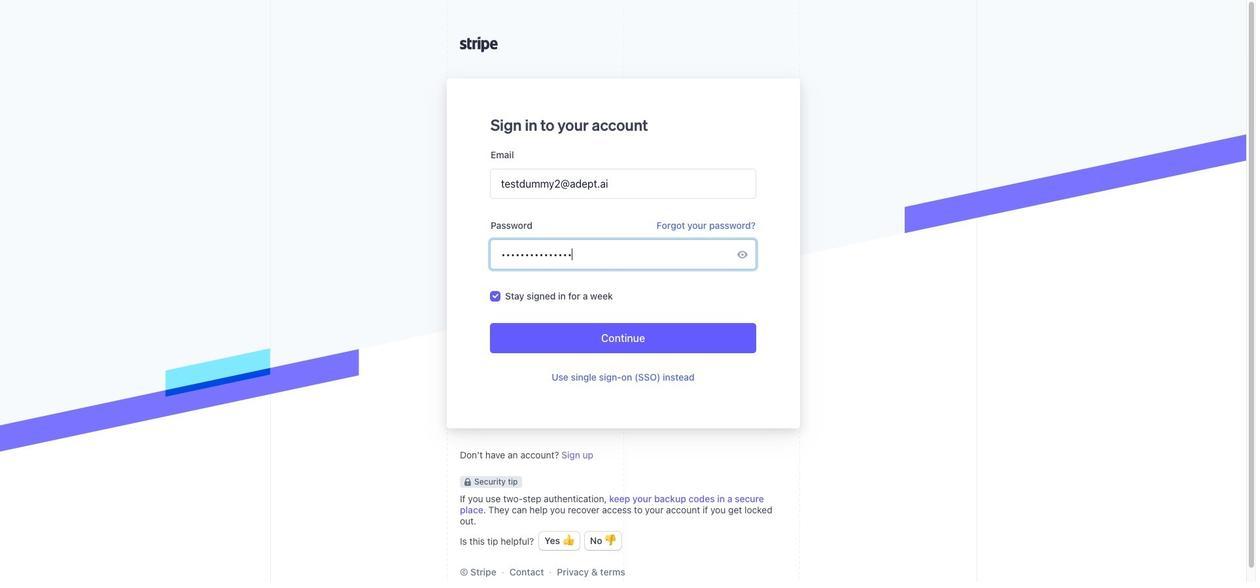 Task type: describe. For each thing, give the bounding box(es) containing it.
password input password field
[[491, 240, 737, 269]]

stripe image
[[460, 37, 498, 52]]



Task type: vqa. For each thing, say whether or not it's contained in the screenshot.
Stripe Image
yes



Task type: locate. For each thing, give the bounding box(es) containing it.
email input email field
[[491, 170, 756, 198]]



